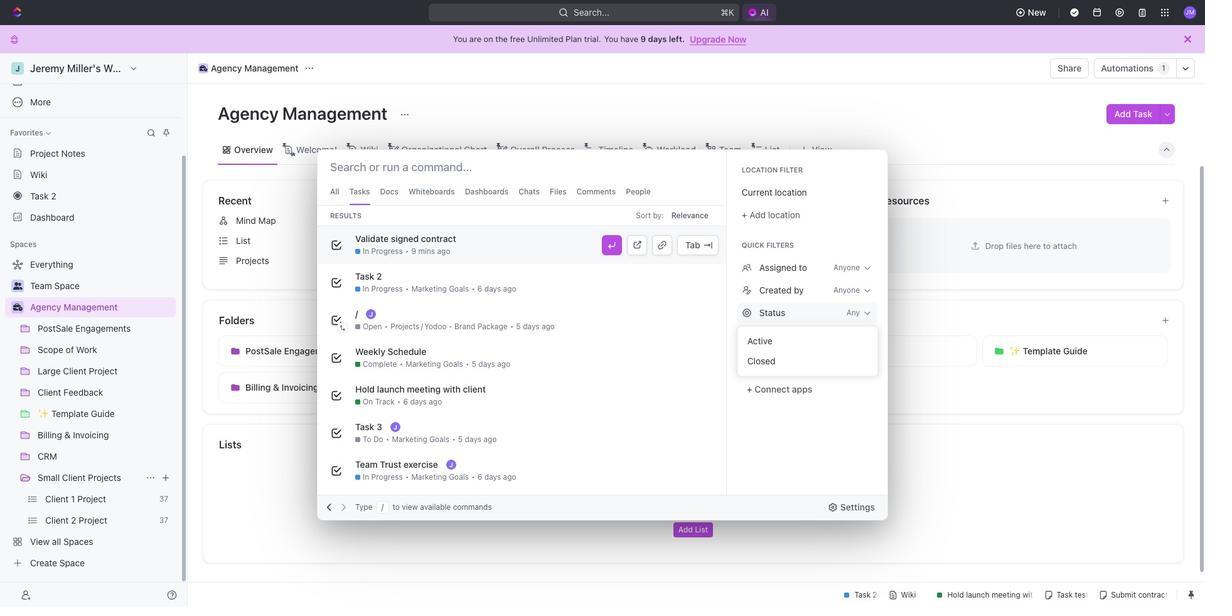 Task type: locate. For each thing, give the bounding box(es) containing it.
2 see from the left
[[797, 196, 810, 205]]

2 in progress from the top
[[363, 284, 403, 294]]

1 horizontal spatial wiki link
[[358, 141, 378, 159]]

0 vertical spatial ‎task
[[30, 191, 49, 201]]

ago
[[437, 247, 451, 256], [503, 284, 517, 294], [542, 322, 555, 332], [497, 360, 511, 369], [429, 398, 442, 407], [484, 435, 497, 445], [503, 473, 517, 482]]

all right current location
[[812, 196, 821, 205]]

projects down mind map
[[236, 256, 269, 266]]

1 vertical spatial +
[[747, 384, 753, 395]]

team right workload
[[720, 144, 742, 155]]

j
[[369, 311, 373, 318], [394, 424, 397, 431], [450, 462, 453, 469]]

‎task 2 down validate
[[355, 271, 382, 282]]

0 horizontal spatial see all
[[484, 196, 508, 205]]

0 horizontal spatial see all button
[[479, 193, 513, 209]]

0 vertical spatial in
[[363, 247, 369, 256]]

0 vertical spatial work
[[677, 256, 698, 266]]

0 vertical spatial add
[[1115, 109, 1132, 119]]

3 in progress from the top
[[363, 473, 403, 482]]

tree
[[5, 255, 176, 574]]

projects up the schedule
[[391, 322, 420, 332]]

timeline
[[599, 144, 634, 155]]

1 down the resource
[[593, 256, 597, 266]]

management inside sidebar navigation
[[64, 302, 118, 313]]

0 horizontal spatial task
[[355, 422, 375, 433]]

scope of work
[[437, 346, 497, 357]]

5 days ago down client
[[458, 435, 497, 445]]

sidebar navigation
[[0, 53, 188, 608]]

1 horizontal spatial see all
[[797, 196, 821, 205]]

+ for + add location
[[742, 210, 748, 220]]

projects right small
[[88, 473, 121, 484]]

on inside you are on the free unlimited plan trial. you have 9 days left. upgrade now
[[484, 34, 493, 44]]

jeremy miller, , element
[[366, 310, 376, 320], [391, 423, 401, 433], [446, 460, 457, 470]]

upgrade
[[690, 34, 726, 44]]

project left a
[[599, 256, 628, 266]]

wiki link up ‎task 2 link at the top left of the page
[[5, 165, 176, 185]]

5 down scope of work
[[472, 360, 477, 369]]

1 vertical spatial agency management
[[218, 103, 392, 124]]

0 horizontal spatial on
[[363, 398, 373, 407]]

add for add task
[[1115, 109, 1132, 119]]

1 anyone from the top
[[834, 263, 860, 273]]

projects
[[236, 256, 269, 266], [391, 322, 420, 332], [88, 473, 121, 484]]

mins
[[419, 247, 435, 256]]

2 vertical spatial progress
[[372, 473, 403, 482]]

2 see all button from the left
[[792, 193, 826, 209]]

untitled link
[[544, 211, 848, 231]]

2 vertical spatial agency management
[[30, 302, 118, 313]]

client right small
[[62, 473, 86, 484]]

weekly
[[355, 347, 386, 357]]

2 all from the left
[[812, 196, 821, 205]]

j up 'open'
[[369, 311, 373, 318]]

marketing down exercise
[[412, 473, 447, 482]]

list down no lists icon.
[[695, 526, 709, 535]]

relevance
[[672, 211, 709, 220]]

2 horizontal spatial client
[[819, 346, 843, 357]]

dashboards up favorites button
[[30, 75, 79, 86]]

here
[[1025, 241, 1041, 251]]

0 vertical spatial progress
[[372, 247, 403, 256]]

1 vertical spatial task
[[355, 422, 375, 433]]

0 vertical spatial +
[[742, 210, 748, 220]]

0 vertical spatial client
[[567, 256, 590, 266]]

goals up exercise
[[430, 435, 450, 445]]

0 horizontal spatial wiki
[[30, 169, 47, 180]]

1 horizontal spatial team
[[720, 144, 742, 155]]

+ add location
[[742, 210, 801, 220]]

jeremy miller, , element for task 3
[[391, 423, 401, 433]]

6 down the launch
[[403, 398, 408, 407]]

jkkwz image
[[742, 331, 752, 341]]

client left feedback
[[819, 346, 843, 357]]

1 vertical spatial add
[[750, 210, 766, 220]]

j right exercise
[[450, 462, 453, 469]]

xqnvl image for assigned to
[[742, 263, 752, 273]]

xqnvl image
[[742, 263, 752, 273], [742, 308, 752, 318]]

1 vertical spatial business time image
[[13, 304, 22, 311]]

9 left mins
[[412, 247, 416, 256]]

tree containing agency management
[[5, 255, 176, 574]]

business time image inside sidebar navigation
[[13, 304, 22, 311]]

‎task down validate
[[355, 271, 375, 282]]

1 horizontal spatial j
[[394, 424, 397, 431]]

in up type
[[363, 473, 369, 482]]

work down tab
[[677, 256, 698, 266]]

1 you from the left
[[453, 34, 467, 44]]

docs up untitled
[[549, 195, 573, 207]]

in progress down validate
[[363, 247, 403, 256]]

type
[[355, 503, 373, 512]]

0 horizontal spatial business time image
[[13, 304, 22, 311]]

1 horizontal spatial wiki
[[361, 144, 378, 155]]

postsale
[[246, 346, 282, 357]]

progress down validate
[[372, 247, 403, 256]]

untitled
[[567, 215, 599, 226]]

‎task
[[30, 191, 49, 201], [355, 271, 375, 282]]

2 progress from the top
[[372, 284, 403, 294]]

0 horizontal spatial j
[[369, 311, 373, 318]]

2 inside sidebar navigation
[[51, 191, 56, 201]]

days up the package
[[485, 284, 501, 294]]

project
[[30, 148, 59, 159], [599, 256, 628, 266]]

list link down results
[[214, 231, 518, 251]]

1 horizontal spatial agency management link
[[195, 61, 302, 76]]

tree inside sidebar navigation
[[5, 255, 176, 574]]

docs right tasks
[[380, 187, 399, 197]]

all left chats
[[499, 196, 508, 205]]

1 horizontal spatial all
[[812, 196, 821, 205]]

2 vertical spatial in progress
[[363, 473, 403, 482]]

business time image
[[200, 65, 207, 72], [13, 304, 22, 311]]

days down scope of work
[[479, 360, 495, 369]]

see all down "filter"
[[797, 196, 821, 205]]

see all left chats
[[484, 196, 508, 205]]

yodoo
[[425, 322, 447, 332]]

1 in progress from the top
[[363, 247, 403, 256]]

in for validate
[[363, 247, 369, 256]]

work down the package
[[476, 346, 497, 357]]

team left trust
[[355, 460, 378, 470]]

xqnvl image down xqnvl image
[[742, 308, 752, 318]]

see down "filter"
[[797, 196, 810, 205]]

progress down trust
[[372, 473, 403, 482]]

9 inside you are on the free unlimited plan trial. you have 9 days left. upgrade now
[[641, 34, 646, 44]]

9 right have
[[641, 34, 646, 44]]

small client projects link
[[38, 468, 141, 489]]

5 for /
[[516, 322, 521, 332]]

0 horizontal spatial 1
[[593, 256, 597, 266]]

client
[[463, 384, 486, 395]]

5 days ago for task 3
[[458, 435, 497, 445]]

0 horizontal spatial ‎task
[[30, 191, 49, 201]]

favorites
[[10, 128, 43, 138]]

wiki up search or run a command… 'text box'
[[361, 144, 378, 155]]

0 vertical spatial list link
[[763, 141, 780, 159]]

client for client 1 project a scope of work
[[567, 256, 590, 266]]

location down current location
[[769, 210, 801, 220]]

1 vertical spatial 2
[[377, 271, 382, 282]]

on right are
[[484, 34, 493, 44]]

task left 3
[[355, 422, 375, 433]]

tasks
[[350, 187, 370, 197]]

1 vertical spatial 6 days ago
[[403, 398, 442, 407]]

scope of work button
[[410, 336, 596, 367]]

5
[[516, 322, 521, 332], [472, 360, 477, 369], [458, 435, 463, 445]]

wiki inside sidebar navigation
[[30, 169, 47, 180]]

search...
[[574, 7, 610, 18]]

0 horizontal spatial scope
[[437, 346, 463, 357]]

1 horizontal spatial scope
[[638, 256, 664, 266]]

‎task 2 up dashboard
[[30, 191, 56, 201]]

list
[[765, 144, 780, 155], [236, 236, 251, 246], [695, 526, 709, 535]]

1 vertical spatial agency management link
[[30, 298, 173, 318]]

1 see all button from the left
[[479, 193, 513, 209]]

1 in from the top
[[363, 247, 369, 256]]

files
[[550, 187, 567, 197]]

wiki link up tasks
[[358, 141, 378, 159]]

organizational chart link
[[399, 141, 487, 159]]

2 vertical spatial j
[[450, 462, 453, 469]]

/ up the weekly
[[355, 309, 358, 320]]

1 horizontal spatial business time image
[[200, 65, 207, 72]]

0 horizontal spatial list
[[236, 236, 251, 246]]

3 progress from the top
[[372, 473, 403, 482]]

5 days ago up crm button
[[472, 360, 511, 369]]

1 xqnvl image from the top
[[742, 263, 752, 273]]

1 horizontal spatial on
[[484, 34, 493, 44]]

‎task inside sidebar navigation
[[30, 191, 49, 201]]

2 for validate signed contract
[[377, 271, 382, 282]]

notes
[[61, 148, 85, 159]]

✨ template guide button
[[983, 336, 1169, 367]]

1 progress from the top
[[372, 247, 403, 256]]

files
[[1007, 241, 1022, 251]]

in down the projects link
[[363, 284, 369, 294]]

6 up commands
[[478, 473, 483, 482]]

active button
[[738, 332, 878, 352]]

work inside button
[[476, 346, 497, 357]]

+ left connect
[[747, 384, 753, 395]]

1 horizontal spatial client
[[567, 256, 590, 266]]

1 vertical spatial on
[[363, 398, 373, 407]]

list down mind at left
[[236, 236, 251, 246]]

1 vertical spatial 5
[[472, 360, 477, 369]]

0 horizontal spatial list link
[[214, 231, 518, 251]]

0 vertical spatial task
[[1134, 109, 1153, 119]]

see all button left chats
[[479, 193, 513, 209]]

scope
[[638, 256, 664, 266], [437, 346, 463, 357]]

1 vertical spatial list link
[[214, 231, 518, 251]]

you left are
[[453, 34, 467, 44]]

view
[[402, 503, 418, 512]]

schedule
[[388, 347, 427, 357]]

2 in from the top
[[363, 284, 369, 294]]

2 vertical spatial 6 days ago
[[478, 473, 517, 482]]

6 days ago up the package
[[478, 284, 517, 294]]

1 vertical spatial jeremy miller, , element
[[391, 423, 401, 433]]

1 vertical spatial 5 days ago
[[472, 360, 511, 369]]

/ right type
[[382, 503, 384, 512]]

5 down the with
[[458, 435, 463, 445]]

+ down current
[[742, 210, 748, 220]]

0 horizontal spatial work
[[476, 346, 497, 357]]

add down automations
[[1115, 109, 1132, 119]]

progress down the projects link
[[372, 284, 403, 294]]

see all button
[[479, 193, 513, 209], [792, 193, 826, 209]]

in
[[363, 247, 369, 256], [363, 284, 369, 294], [363, 473, 369, 482]]

1 vertical spatial of
[[465, 346, 473, 357]]

list up location filter
[[765, 144, 780, 155]]

days left left.
[[648, 34, 667, 44]]

of inside scope of work button
[[465, 346, 473, 357]]

now
[[728, 34, 747, 44]]

trial.
[[585, 34, 601, 44]]

location down "filter"
[[775, 187, 807, 198]]

5 right the package
[[516, 322, 521, 332]]

+
[[742, 210, 748, 220], [747, 384, 753, 395]]

overview link
[[232, 141, 273, 159]]

‎task for wiki
[[30, 191, 49, 201]]

1 horizontal spatial ‎task 2
[[355, 271, 382, 282]]

1 horizontal spatial work
[[677, 256, 698, 266]]

see all
[[484, 196, 508, 205], [797, 196, 821, 205]]

1 right automations
[[1163, 64, 1166, 73]]

open
[[363, 322, 382, 332]]

6 days ago up commands
[[478, 473, 517, 482]]

0 horizontal spatial team
[[355, 460, 378, 470]]

team for team
[[720, 144, 742, 155]]

2 horizontal spatial jeremy miller, , element
[[446, 460, 457, 470]]

jeremy miller, , element right 3
[[391, 423, 401, 433]]

agency management inside sidebar navigation
[[30, 302, 118, 313]]

in progress for signed
[[363, 247, 403, 256]]

dashboards left chats
[[465, 187, 509, 197]]

‎task 2 for wiki
[[30, 191, 56, 201]]

1
[[1163, 64, 1166, 73], [593, 256, 597, 266]]

scope right a
[[638, 256, 664, 266]]

1 vertical spatial list
[[236, 236, 251, 246]]

1 vertical spatial ‎task 2
[[355, 271, 382, 282]]

project down favorites button
[[30, 148, 59, 159]]

0 vertical spatial scope
[[638, 256, 664, 266]]

1 horizontal spatial dashboards
[[465, 187, 509, 197]]

agency
[[211, 63, 242, 73], [218, 103, 279, 124], [30, 302, 61, 313]]

1 vertical spatial ‎task
[[355, 271, 375, 282]]

1 vertical spatial wiki link
[[5, 165, 176, 185]]

2 vertical spatial 5
[[458, 435, 463, 445]]

0 vertical spatial of
[[666, 256, 674, 266]]

1 vertical spatial anyone
[[834, 286, 860, 295]]

0 vertical spatial 9
[[641, 34, 646, 44]]

1 horizontal spatial jeremy miller, , element
[[391, 423, 401, 433]]

add list button
[[674, 523, 714, 538]]

2 vertical spatial client
[[62, 473, 86, 484]]

task
[[1134, 109, 1153, 119], [355, 422, 375, 433]]

see for recent
[[484, 196, 497, 205]]

scope down projects / yodoo - brand package on the bottom left
[[437, 346, 463, 357]]

5 days ago up scope of work button
[[516, 322, 555, 332]]

all
[[499, 196, 508, 205], [812, 196, 821, 205]]

see left chats
[[484, 196, 497, 205]]

status
[[760, 308, 786, 318]]

1 horizontal spatial 2
[[377, 271, 382, 282]]

team trust exercise
[[355, 460, 438, 470]]

1 see from the left
[[484, 196, 497, 205]]

current location button
[[737, 183, 878, 203]]

client inside client feedback button
[[819, 346, 843, 357]]

on track
[[363, 398, 395, 407]]

add down current
[[750, 210, 766, 220]]

1 vertical spatial j
[[394, 424, 397, 431]]

2 vertical spatial /
[[382, 503, 384, 512]]

wiki down project notes
[[30, 169, 47, 180]]

2 down validate
[[377, 271, 382, 282]]

0 horizontal spatial of
[[465, 346, 473, 357]]

template
[[1023, 346, 1062, 357]]

xqnvl image
[[742, 286, 752, 296]]

1 all from the left
[[499, 196, 508, 205]]

commands
[[453, 503, 492, 512]]

drop
[[986, 241, 1004, 251]]

1 horizontal spatial you
[[604, 34, 619, 44]]

1 vertical spatial work
[[476, 346, 497, 357]]

small client projects
[[38, 473, 121, 484]]

jeremy miller, , element right exercise
[[446, 460, 457, 470]]

1 vertical spatial in
[[363, 284, 369, 294]]

business time image inside agency management link
[[200, 65, 207, 72]]

favorites button
[[5, 126, 56, 141]]

chart
[[464, 144, 487, 155]]

1 vertical spatial client
[[819, 346, 843, 357]]

2 horizontal spatial j
[[450, 462, 453, 469]]

add down no lists icon.
[[679, 526, 693, 535]]

see all button down "filter"
[[792, 193, 826, 209]]

exercise
[[404, 460, 438, 470]]

agency management link
[[195, 61, 302, 76], [30, 298, 173, 318]]

team for team trust exercise
[[355, 460, 378, 470]]

1 horizontal spatial list link
[[763, 141, 780, 159]]

invoicing
[[282, 382, 319, 393]]

recent
[[219, 195, 252, 207]]

1 horizontal spatial project
[[599, 256, 628, 266]]

0 vertical spatial location
[[775, 187, 807, 198]]

2 see all from the left
[[797, 196, 821, 205]]

of down brand
[[465, 346, 473, 357]]

1 vertical spatial team
[[355, 460, 378, 470]]

2 up dashboard
[[51, 191, 56, 201]]

mind map link
[[214, 211, 518, 231]]

client down the resource
[[567, 256, 590, 266]]

2 vertical spatial agency
[[30, 302, 61, 313]]

xqnvl image up xqnvl image
[[742, 263, 752, 273]]

0 horizontal spatial add
[[679, 526, 693, 535]]

free
[[510, 34, 525, 44]]

anyone
[[834, 263, 860, 273], [834, 286, 860, 295]]

2 you from the left
[[604, 34, 619, 44]]

2 anyone from the top
[[834, 286, 860, 295]]

Search or run a command… text field
[[330, 160, 485, 175]]

1 see all from the left
[[484, 196, 508, 205]]

dashboards
[[30, 75, 79, 86], [465, 187, 509, 197]]

1 horizontal spatial 1
[[1163, 64, 1166, 73]]

2 xqnvl image from the top
[[742, 308, 752, 318]]

‎task up dashboard
[[30, 191, 49, 201]]

0 horizontal spatial 5
[[458, 435, 463, 445]]

mind
[[236, 215, 256, 226]]

j right 3
[[394, 424, 397, 431]]

1 vertical spatial 9
[[412, 247, 416, 256]]

package
[[478, 322, 508, 332]]

progress for 2
[[372, 284, 403, 294]]

‎task 2 inside sidebar navigation
[[30, 191, 56, 201]]

any
[[847, 308, 860, 318]]

in down validate
[[363, 247, 369, 256]]

1 vertical spatial progress
[[372, 284, 403, 294]]

goals up brand
[[449, 284, 469, 294]]



Task type: vqa. For each thing, say whether or not it's contained in the screenshot.
Upgrade link
no



Task type: describe. For each thing, give the bounding box(es) containing it.
see for docs
[[797, 196, 810, 205]]

days down hold launch meeting with client
[[410, 398, 427, 407]]

add for add list
[[679, 526, 693, 535]]

see all button for docs
[[792, 193, 826, 209]]

guide
[[1064, 346, 1088, 357]]

welcome!
[[296, 144, 337, 155]]

assigned
[[760, 263, 797, 273]]

add list
[[679, 526, 709, 535]]

folders
[[219, 315, 255, 327]]

to view available commands
[[393, 503, 492, 512]]

1 vertical spatial location
[[769, 210, 801, 220]]

anyone for created by
[[834, 286, 860, 295]]

0 vertical spatial 6
[[478, 284, 483, 294]]

project notes link
[[5, 143, 176, 163]]

✨ template guide
[[1010, 346, 1088, 357]]

assigned to
[[760, 263, 808, 273]]

upgrade now link
[[690, 34, 747, 44]]

resources
[[880, 195, 930, 207]]

location
[[742, 166, 778, 174]]

the
[[496, 34, 508, 44]]

0 horizontal spatial /
[[355, 309, 358, 320]]

resources button
[[880, 193, 1152, 209]]

workload link
[[655, 141, 696, 159]]

apps
[[742, 362, 761, 370]]

j for team trust exercise
[[450, 462, 453, 469]]

0 horizontal spatial docs
[[380, 187, 399, 197]]

0 vertical spatial wiki link
[[358, 141, 378, 159]]

client feedback button
[[792, 336, 978, 367]]

billing & invoicing button
[[219, 372, 405, 404]]

available
[[420, 503, 451, 512]]

overall process
[[511, 144, 575, 155]]

client 1 project a scope of work
[[567, 256, 698, 266]]

see all for docs
[[797, 196, 821, 205]]

workload
[[657, 144, 696, 155]]

to left view
[[393, 503, 400, 512]]

dashboard
[[30, 212, 74, 223]]

hold launch meeting with client
[[355, 384, 486, 395]]

projects for projects
[[236, 256, 269, 266]]

lists button
[[219, 438, 1169, 453]]

sort
[[636, 211, 651, 220]]

brand
[[455, 322, 476, 332]]

anyone for assigned to
[[834, 263, 860, 273]]

agency inside sidebar navigation
[[30, 302, 61, 313]]

days inside you are on the free unlimited plan trial. you have 9 days left. upgrade now
[[648, 34, 667, 44]]

map
[[259, 215, 276, 226]]

1 horizontal spatial docs
[[549, 195, 573, 207]]

1 vertical spatial 1
[[593, 256, 597, 266]]

all for docs
[[812, 196, 821, 205]]

you are on the free unlimited plan trial. you have 9 days left. upgrade now
[[453, 34, 747, 44]]

scope inside scope of work button
[[437, 346, 463, 357]]

drop files here to attach
[[986, 241, 1078, 251]]

1 vertical spatial dashboards
[[465, 187, 509, 197]]

+ for + connect apps
[[747, 384, 753, 395]]

marketing goals down exercise
[[412, 473, 469, 482]]

client feedback
[[819, 346, 886, 357]]

projects inside sidebar navigation
[[88, 473, 121, 484]]

see all button for recent
[[479, 193, 513, 209]]

launch
[[377, 384, 405, 395]]

0 horizontal spatial agency management link
[[30, 298, 173, 318]]

2 for wiki
[[51, 191, 56, 201]]

meeting
[[407, 384, 441, 395]]

marketing goals up yodoo
[[412, 284, 469, 294]]

track
[[375, 398, 395, 407]]

connect
[[755, 384, 790, 395]]

new
[[1028, 7, 1047, 18]]

resource management
[[567, 236, 660, 246]]

j for /
[[369, 311, 373, 318]]

marketing down 9 mins ago
[[412, 284, 447, 294]]

task inside button
[[1134, 109, 1153, 119]]

1 vertical spatial agency
[[218, 103, 279, 124]]

timeline link
[[596, 141, 634, 159]]

jeremy miller, , element for /
[[366, 310, 376, 320]]

0 vertical spatial 6 days ago
[[478, 284, 517, 294]]

marketing goals up crm
[[406, 360, 463, 369]]

3 in from the top
[[363, 473, 369, 482]]

marketing down the schedule
[[406, 360, 441, 369]]

0 vertical spatial agency
[[211, 63, 242, 73]]

signed
[[391, 234, 419, 244]]

client inside small client projects link
[[62, 473, 86, 484]]

1 vertical spatial project
[[599, 256, 628, 266]]

project inside sidebar navigation
[[30, 148, 59, 159]]

share
[[1058, 63, 1082, 73]]

goals up commands
[[449, 473, 469, 482]]

days down client
[[465, 435, 482, 445]]

dashboards link
[[5, 71, 176, 91]]

do
[[374, 435, 384, 445]]

dashboards inside sidebar navigation
[[30, 75, 79, 86]]

filters
[[767, 241, 795, 249]]

in progress for 2
[[363, 284, 403, 294]]

filter
[[780, 166, 803, 174]]

1 vertical spatial /
[[421, 322, 423, 332]]

0 horizontal spatial wiki link
[[5, 165, 176, 185]]

all for recent
[[499, 196, 508, 205]]

days up commands
[[485, 473, 501, 482]]

2 vertical spatial 6
[[478, 473, 483, 482]]

contract
[[421, 234, 456, 244]]

projects for projects / yodoo - brand package
[[391, 322, 420, 332]]

no lists icon. image
[[669, 455, 719, 506]]

billing
[[246, 382, 271, 393]]

postsale engagements
[[246, 346, 341, 357]]

1 horizontal spatial 5
[[472, 360, 477, 369]]

⌘k
[[721, 7, 735, 18]]

crm
[[437, 382, 456, 393]]

chats
[[519, 187, 540, 197]]

‎task 2 link
[[5, 186, 176, 206]]

0 horizontal spatial 9
[[412, 247, 416, 256]]

1 horizontal spatial add
[[750, 210, 766, 220]]

client for client feedback
[[819, 346, 843, 357]]

0 vertical spatial agency management
[[211, 63, 299, 73]]

small
[[38, 473, 60, 484]]

progress for signed
[[372, 247, 403, 256]]

current location
[[742, 187, 807, 198]]

to right here
[[1044, 241, 1051, 251]]

hold
[[355, 384, 375, 395]]

overall
[[511, 144, 540, 155]]

by
[[794, 285, 804, 296]]

overall process link
[[508, 141, 575, 159]]

created
[[760, 285, 792, 296]]

resource
[[567, 236, 605, 246]]

dashboard link
[[5, 207, 176, 227]]

5 for task 3
[[458, 435, 463, 445]]

resource management link
[[544, 231, 848, 251]]

marketing up exercise
[[392, 435, 428, 445]]

created by
[[760, 285, 804, 296]]

settings
[[841, 502, 875, 513]]

crm button
[[410, 372, 596, 404]]

see all for recent
[[484, 196, 508, 205]]

✨
[[1010, 346, 1021, 357]]

j for task 3
[[394, 424, 397, 431]]

feedback
[[845, 346, 886, 357]]

xqnvl image for status
[[742, 308, 752, 318]]

1 vertical spatial 6
[[403, 398, 408, 407]]

closed button
[[738, 352, 878, 372]]

marketing goals up exercise
[[392, 435, 450, 445]]

quick filters
[[742, 241, 795, 249]]

complete
[[363, 360, 397, 369]]

‎task for validate signed contract
[[355, 271, 375, 282]]

in for ‎task
[[363, 284, 369, 294]]

to up by
[[799, 263, 808, 273]]

list inside add list button
[[695, 526, 709, 535]]

a
[[630, 256, 636, 266]]

days up scope of work button
[[523, 322, 540, 332]]

results
[[330, 212, 362, 220]]

2 horizontal spatial list
[[765, 144, 780, 155]]

goals down scope of work
[[443, 360, 463, 369]]

jeremy miller, , element for team trust exercise
[[446, 460, 457, 470]]

engagements
[[284, 346, 341, 357]]

3
[[377, 422, 382, 433]]

0 vertical spatial wiki
[[361, 144, 378, 155]]

add task button
[[1107, 104, 1161, 124]]

with
[[443, 384, 461, 395]]

5 days ago for /
[[516, 322, 555, 332]]

tab
[[686, 240, 701, 251]]

location inside button
[[775, 187, 807, 198]]

by:
[[653, 211, 664, 220]]

spaces
[[10, 240, 37, 249]]

closed
[[748, 356, 776, 367]]

to left do
[[363, 435, 371, 445]]

‎task 2 for validate signed contract
[[355, 271, 382, 282]]

task 3
[[355, 422, 382, 433]]



